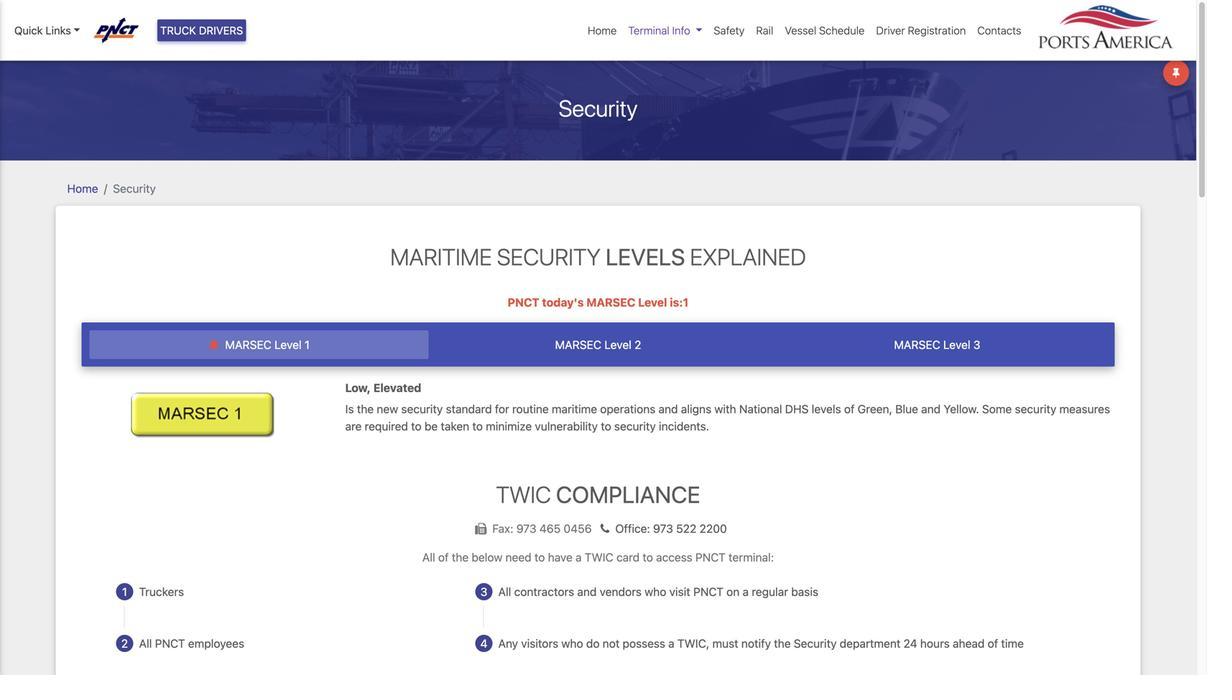 Task type: locate. For each thing, give the bounding box(es) containing it.
1 vertical spatial 2
[[121, 637, 128, 651]]

and up incidents. on the bottom of the page
[[659, 403, 678, 416]]

hours
[[921, 637, 950, 651]]

0 horizontal spatial twic
[[496, 481, 551, 509]]

0 horizontal spatial the
[[357, 403, 374, 416]]

pnct left the on
[[694, 585, 724, 599]]

1 vertical spatial 3
[[481, 585, 488, 599]]

1 inside tab list
[[305, 338, 310, 352]]

security up the be
[[401, 403, 443, 416]]

access
[[656, 551, 693, 565]]

0 horizontal spatial a
[[576, 551, 582, 565]]

is
[[345, 403, 354, 416]]

levels right dhs
[[812, 403, 841, 416]]

and
[[659, 403, 678, 416], [922, 403, 941, 416], [577, 585, 597, 599]]

marsec level 3 link
[[768, 331, 1107, 360]]

0 horizontal spatial security
[[401, 403, 443, 416]]

and left vendors
[[577, 585, 597, 599]]

2 vertical spatial of
[[988, 637, 999, 651]]

of
[[844, 403, 855, 416], [438, 551, 449, 565], [988, 637, 999, 651]]

marsec for marsec level 2
[[555, 338, 602, 352]]

0 vertical spatial who
[[645, 585, 667, 599]]

0 vertical spatial home link
[[582, 16, 623, 44]]

tab list
[[82, 323, 1115, 367]]

are
[[345, 420, 362, 433]]

2 vertical spatial a
[[669, 637, 675, 651]]

the right notify
[[774, 637, 791, 651]]

1 horizontal spatial 3
[[974, 338, 981, 352]]

maritime security levels explained
[[390, 243, 806, 271]]

pnct down 2200
[[696, 551, 726, 565]]

notify
[[742, 637, 771, 651]]

levels up the is:1
[[606, 243, 685, 271]]

to left the be
[[411, 420, 422, 433]]

pnct left employees
[[155, 637, 185, 651]]

0 vertical spatial the
[[357, 403, 374, 416]]

all left below
[[423, 551, 435, 565]]

a
[[576, 551, 582, 565], [743, 585, 749, 599], [669, 637, 675, 651]]

standard
[[446, 403, 492, 416]]

maritime
[[390, 243, 492, 271]]

security down operations
[[615, 420, 656, 433]]

who left do
[[562, 637, 583, 651]]

security right some
[[1015, 403, 1057, 416]]

office:
[[616, 522, 650, 536]]

a right the on
[[743, 585, 749, 599]]

all
[[423, 551, 435, 565], [498, 585, 511, 599], [139, 637, 152, 651]]

levels inside the is the new security standard for routine maritime operations and aligns with national dhs levels of green, blue and yellow. some security measures are required to be taken to minimize vulnerability to security incidents.
[[812, 403, 841, 416]]

1 horizontal spatial 1
[[305, 338, 310, 352]]

0 horizontal spatial home
[[67, 182, 98, 196]]

all for all contractors and vendors who visit pnct on a regular basis
[[498, 585, 511, 599]]

security
[[559, 95, 638, 122], [113, 182, 156, 196], [497, 243, 601, 271], [794, 637, 837, 651]]

1 vertical spatial who
[[562, 637, 583, 651]]

0 horizontal spatial of
[[438, 551, 449, 565]]

3 up yellow. in the right bottom of the page
[[974, 338, 981, 352]]

employees
[[188, 637, 244, 651]]

2 down pnct today's marsec level is:1
[[635, 338, 641, 352]]

1 vertical spatial 1
[[122, 585, 127, 599]]

0 vertical spatial levels
[[606, 243, 685, 271]]

0 horizontal spatial all
[[139, 637, 152, 651]]

info
[[672, 24, 691, 37]]

marsec for marsec level 1
[[225, 338, 272, 352]]

973 for office:
[[653, 522, 673, 536]]

0 horizontal spatial 3
[[481, 585, 488, 599]]

1 vertical spatial all
[[498, 585, 511, 599]]

the inside the is the new security standard for routine maritime operations and aligns with national dhs levels of green, blue and yellow. some security measures are required to be taken to minimize vulnerability to security incidents.
[[357, 403, 374, 416]]

tab list containing marsec level 1
[[82, 323, 1115, 367]]

to down standard
[[473, 420, 483, 433]]

driver
[[876, 24, 905, 37]]

of left time
[[988, 637, 999, 651]]

marsec level 2
[[555, 338, 641, 352]]

for
[[495, 403, 510, 416]]

0 horizontal spatial home link
[[67, 182, 98, 196]]

4
[[481, 637, 488, 651]]

level
[[638, 296, 667, 309], [275, 338, 302, 352], [605, 338, 632, 352], [944, 338, 971, 352]]

1 horizontal spatial a
[[669, 637, 675, 651]]

truck
[[160, 24, 196, 37]]

required
[[365, 420, 408, 433]]

the left below
[[452, 551, 469, 565]]

1 horizontal spatial of
[[844, 403, 855, 416]]

2 horizontal spatial of
[[988, 637, 999, 651]]

973 right fax:
[[517, 522, 537, 536]]

twic up 'fax: 973 465 0456'
[[496, 481, 551, 509]]

marsec level 1 link
[[90, 331, 429, 360]]

0 vertical spatial 3
[[974, 338, 981, 352]]

1 vertical spatial of
[[438, 551, 449, 565]]

twic left card
[[585, 551, 614, 565]]

schedule
[[819, 24, 865, 37]]

aligns
[[681, 403, 712, 416]]

do
[[586, 637, 600, 651]]

security
[[401, 403, 443, 416], [1015, 403, 1057, 416], [615, 420, 656, 433]]

2 horizontal spatial the
[[774, 637, 791, 651]]

1 horizontal spatial 973
[[653, 522, 673, 536]]

home
[[588, 24, 617, 37], [67, 182, 98, 196]]

0 horizontal spatial who
[[562, 637, 583, 651]]

contacts link
[[972, 16, 1027, 44]]

and right blue
[[922, 403, 941, 416]]

driver registration link
[[871, 16, 972, 44]]

taken
[[441, 420, 470, 433]]

safety link
[[708, 16, 751, 44]]

who
[[645, 585, 667, 599], [562, 637, 583, 651]]

the right is
[[357, 403, 374, 416]]

1 vertical spatial levels
[[812, 403, 841, 416]]

1 horizontal spatial twic
[[585, 551, 614, 565]]

1 973 from the left
[[517, 522, 537, 536]]

0 vertical spatial of
[[844, 403, 855, 416]]

of left below
[[438, 551, 449, 565]]

a right have
[[576, 551, 582, 565]]

card
[[617, 551, 640, 565]]

twic,
[[678, 637, 710, 651]]

0 horizontal spatial 2
[[121, 637, 128, 651]]

2 vertical spatial all
[[139, 637, 152, 651]]

explained
[[690, 243, 806, 271]]

all down need
[[498, 585, 511, 599]]

1 horizontal spatial all
[[423, 551, 435, 565]]

0 vertical spatial a
[[576, 551, 582, 565]]

all contractors and vendors who visit pnct on a regular basis
[[498, 585, 819, 599]]

0 vertical spatial 2
[[635, 338, 641, 352]]

3 down below
[[481, 585, 488, 599]]

all down truckers
[[139, 637, 152, 651]]

all pnct employees
[[139, 637, 244, 651]]

to left have
[[535, 551, 545, 565]]

pnct today's marsec level is:1
[[508, 296, 689, 309]]

is the new security standard for routine maritime operations and aligns with national dhs levels of green, blue and yellow. some security measures are required to be taken to minimize vulnerability to security incidents.
[[345, 403, 1111, 433]]

all for all pnct employees
[[139, 637, 152, 651]]

1 horizontal spatial the
[[452, 551, 469, 565]]

0 vertical spatial twic
[[496, 481, 551, 509]]

truckers
[[139, 585, 184, 599]]

973
[[517, 522, 537, 536], [653, 522, 673, 536]]

2 973 from the left
[[653, 522, 673, 536]]

2 vertical spatial the
[[774, 637, 791, 651]]

0 vertical spatial all
[[423, 551, 435, 565]]

0 horizontal spatial levels
[[606, 243, 685, 271]]

twic
[[496, 481, 551, 509], [585, 551, 614, 565]]

marsec
[[587, 296, 636, 309], [225, 338, 272, 352], [555, 338, 602, 352], [894, 338, 941, 352]]

drivers
[[199, 24, 243, 37]]

0 horizontal spatial 973
[[517, 522, 537, 536]]

a left twic,
[[669, 637, 675, 651]]

department
[[840, 637, 901, 651]]

home link
[[582, 16, 623, 44], [67, 182, 98, 196]]

0 horizontal spatial and
[[577, 585, 597, 599]]

vessel schedule
[[785, 24, 865, 37]]

blue
[[896, 403, 919, 416]]

pnct
[[508, 296, 540, 309], [696, 551, 726, 565], [694, 585, 724, 599], [155, 637, 185, 651]]

0 vertical spatial home
[[588, 24, 617, 37]]

not
[[603, 637, 620, 651]]

2
[[635, 338, 641, 352], [121, 637, 128, 651]]

2 horizontal spatial a
[[743, 585, 749, 599]]

pnct left the today's
[[508, 296, 540, 309]]

who left visit
[[645, 585, 667, 599]]

of left green,
[[844, 403, 855, 416]]

to down operations
[[601, 420, 612, 433]]

level for marsec level 1
[[275, 338, 302, 352]]

973 left 522
[[653, 522, 673, 536]]

1 horizontal spatial home link
[[582, 16, 623, 44]]

the
[[357, 403, 374, 416], [452, 551, 469, 565], [774, 637, 791, 651]]

2 left all pnct employees
[[121, 637, 128, 651]]

0 vertical spatial 1
[[305, 338, 310, 352]]

1 horizontal spatial levels
[[812, 403, 841, 416]]

2 horizontal spatial all
[[498, 585, 511, 599]]

rail link
[[751, 16, 779, 44]]



Task type: vqa. For each thing, say whether or not it's contained in the screenshot.
required
yes



Task type: describe. For each thing, give the bounding box(es) containing it.
office: 973 522 2200 link
[[595, 522, 727, 536]]

2200
[[700, 522, 727, 536]]

basis
[[792, 585, 819, 599]]

1 horizontal spatial and
[[659, 403, 678, 416]]

marsec level 2 link
[[429, 331, 768, 360]]

fax:
[[493, 522, 514, 536]]

dhs
[[785, 403, 809, 416]]

quick
[[14, 24, 43, 37]]

truck drivers
[[160, 24, 243, 37]]

driver registration
[[876, 24, 966, 37]]

today's
[[542, 296, 584, 309]]

terminal info
[[629, 24, 691, 37]]

below
[[472, 551, 503, 565]]

visitors
[[521, 637, 559, 651]]

3 inside tab list
[[974, 338, 981, 352]]

465
[[540, 522, 561, 536]]

with
[[715, 403, 737, 416]]

phone image
[[595, 524, 616, 535]]

vulnerability
[[535, 420, 598, 433]]

to right card
[[643, 551, 653, 565]]

routine
[[513, 403, 549, 416]]

elevated
[[374, 381, 421, 395]]

possess
[[623, 637, 666, 651]]

2 horizontal spatial and
[[922, 403, 941, 416]]

ahead
[[953, 637, 985, 651]]

green,
[[858, 403, 893, 416]]

measures
[[1060, 403, 1111, 416]]

24
[[904, 637, 918, 651]]

1 horizontal spatial security
[[615, 420, 656, 433]]

quick links link
[[14, 22, 80, 38]]

any visitors who do not possess a twic, must notify the security department 24 hours ahead of time
[[498, 637, 1024, 651]]

yellow.
[[944, 403, 979, 416]]

operations
[[600, 403, 656, 416]]

regular
[[752, 585, 789, 599]]

quick links
[[14, 24, 71, 37]]

rail
[[756, 24, 774, 37]]

0456
[[564, 522, 592, 536]]

0 horizontal spatial 1
[[122, 585, 127, 599]]

1 vertical spatial the
[[452, 551, 469, 565]]

low,
[[345, 381, 371, 395]]

marsec level 3
[[894, 338, 981, 352]]

low, elevated
[[345, 381, 421, 395]]

need
[[506, 551, 532, 565]]

links
[[46, 24, 71, 37]]

marsec for marsec level 3
[[894, 338, 941, 352]]

terminal
[[629, 24, 670, 37]]

some
[[983, 403, 1012, 416]]

time
[[1002, 637, 1024, 651]]

522
[[676, 522, 697, 536]]

must
[[713, 637, 739, 651]]

vessel
[[785, 24, 817, 37]]

1 horizontal spatial 2
[[635, 338, 641, 352]]

all of the below need to have a twic card to access pnct terminal:
[[423, 551, 774, 565]]

fax: 973 465 0456
[[493, 522, 595, 536]]

contractors
[[514, 585, 574, 599]]

contacts
[[978, 24, 1022, 37]]

all for all of the below need to have a twic card to access pnct terminal:
[[423, 551, 435, 565]]

truck drivers link
[[157, 19, 246, 41]]

maritime
[[552, 403, 597, 416]]

of inside the is the new security standard for routine maritime operations and aligns with national dhs levels of green, blue and yellow. some security measures are required to be taken to minimize vulnerability to security incidents.
[[844, 403, 855, 416]]

1 horizontal spatial who
[[645, 585, 667, 599]]

973 for fax:
[[517, 522, 537, 536]]

1 vertical spatial twic
[[585, 551, 614, 565]]

vessel schedule link
[[779, 16, 871, 44]]

level for marsec level 3
[[944, 338, 971, 352]]

safety
[[714, 24, 745, 37]]

minimize
[[486, 420, 532, 433]]

compliance
[[556, 481, 701, 509]]

is:1
[[670, 296, 689, 309]]

on
[[727, 585, 740, 599]]

level for marsec level 2
[[605, 338, 632, 352]]

new
[[377, 403, 398, 416]]

terminal:
[[729, 551, 774, 565]]

have
[[548, 551, 573, 565]]

vendors
[[600, 585, 642, 599]]

twic compliance
[[496, 481, 701, 509]]

office: 973 522 2200
[[616, 522, 727, 536]]

incidents.
[[659, 420, 710, 433]]

registration
[[908, 24, 966, 37]]

any
[[498, 637, 518, 651]]

national
[[740, 403, 782, 416]]

1 horizontal spatial home
[[588, 24, 617, 37]]

terminal info link
[[623, 16, 708, 44]]

1 vertical spatial home link
[[67, 182, 98, 196]]

1 vertical spatial a
[[743, 585, 749, 599]]

1 vertical spatial home
[[67, 182, 98, 196]]

2 horizontal spatial security
[[1015, 403, 1057, 416]]



